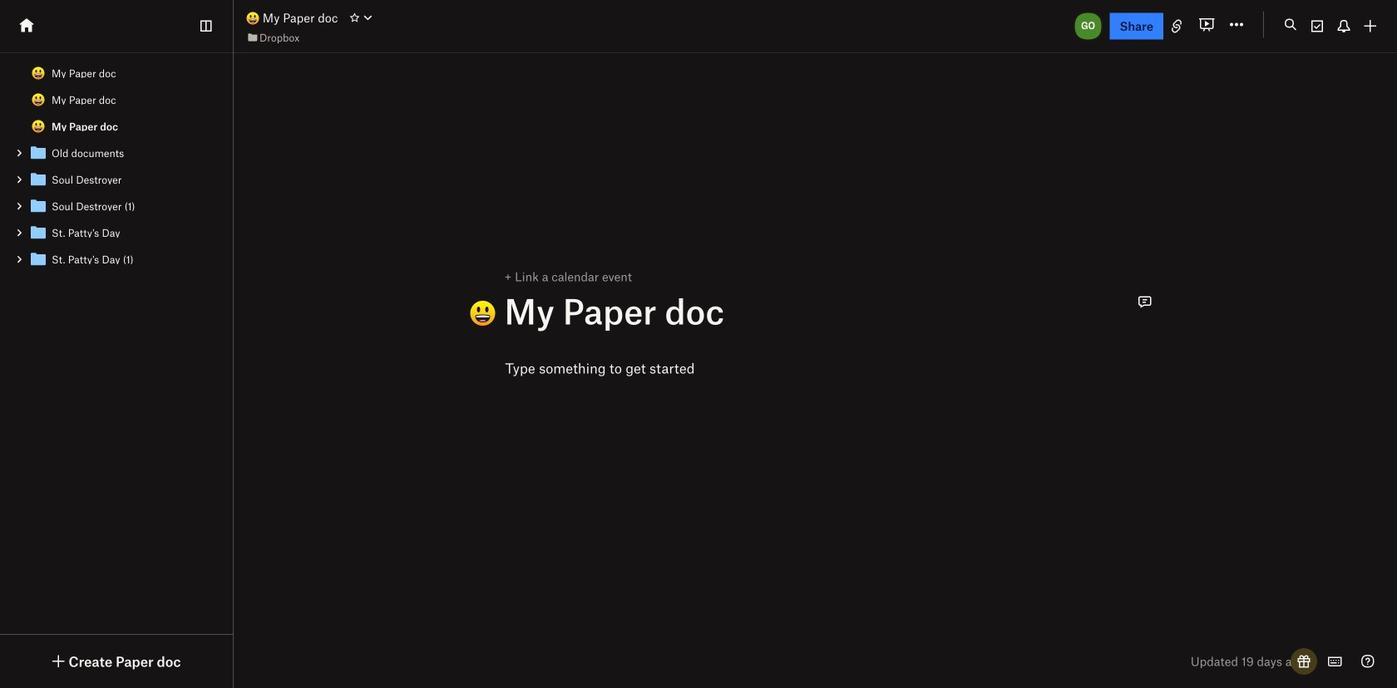 Task type: describe. For each thing, give the bounding box(es) containing it.
3 expand folder image from the top
[[13, 254, 25, 265]]

grinning face with big eyes image
[[32, 67, 45, 80]]

template content image for 2nd expand folder image from the bottom
[[28, 143, 48, 163]]

/ contents list
[[0, 60, 233, 273]]

2 expand folder image from the top
[[13, 227, 25, 239]]

template content image for 1st expand folder icon from the bottom of the / contents list
[[28, 250, 48, 270]]

0 vertical spatial grinning face with big eyes image
[[246, 12, 260, 25]]

2 expand folder image from the top
[[13, 174, 25, 186]]



Task type: locate. For each thing, give the bounding box(es) containing it.
grinning face with big eyes image
[[246, 12, 260, 25], [32, 93, 45, 106], [32, 120, 45, 133]]

template content image for first expand folder icon
[[28, 196, 48, 216]]

template content image
[[28, 143, 48, 163], [28, 170, 48, 190], [28, 196, 48, 216], [28, 250, 48, 270]]

heading
[[470, 290, 1125, 332]]

1 vertical spatial grinning face with big eyes image
[[32, 93, 45, 106]]

1 vertical spatial expand folder image
[[13, 174, 25, 186]]

4 template content image from the top
[[28, 250, 48, 270]]

template content image for first expand folder image from the bottom
[[28, 170, 48, 190]]

1 expand folder image from the top
[[13, 201, 25, 212]]

1 template content image from the top
[[28, 143, 48, 163]]

template content image
[[28, 223, 48, 243]]

3 template content image from the top
[[28, 196, 48, 216]]

0 vertical spatial expand folder image
[[13, 147, 25, 159]]

1 expand folder image from the top
[[13, 147, 25, 159]]

1 vertical spatial expand folder image
[[13, 227, 25, 239]]

2 vertical spatial grinning face with big eyes image
[[32, 120, 45, 133]]

2 vertical spatial expand folder image
[[13, 254, 25, 265]]

2 template content image from the top
[[28, 170, 48, 190]]

expand folder image
[[13, 147, 25, 159], [13, 174, 25, 186]]

expand folder image
[[13, 201, 25, 212], [13, 227, 25, 239], [13, 254, 25, 265]]

0 vertical spatial expand folder image
[[13, 201, 25, 212]]



Task type: vqa. For each thing, say whether or not it's contained in the screenshot.
the bottommost template content icon
yes



